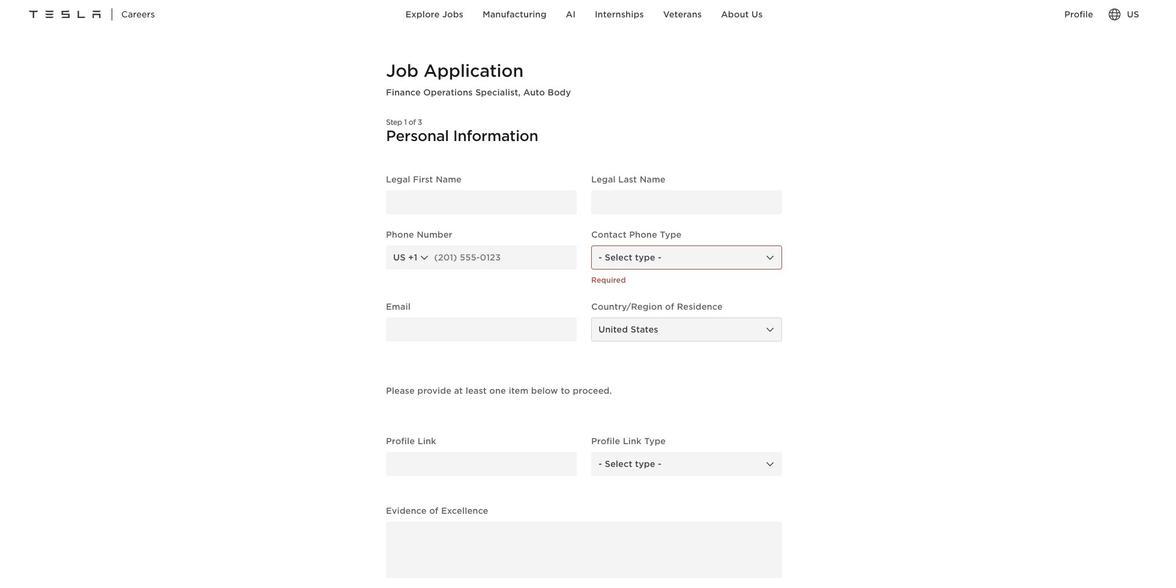Task type: describe. For each thing, give the bounding box(es) containing it.
(201) 555-0123 field
[[434, 252, 570, 264]]



Task type: vqa. For each thing, say whether or not it's contained in the screenshot.
Inline icon
yes



Task type: locate. For each thing, give the bounding box(es) containing it.
tesla logo image
[[29, 7, 101, 22]]

None text field
[[386, 522, 782, 578]]

inline image
[[420, 253, 429, 262]]

globe image
[[1108, 7, 1122, 21]]



